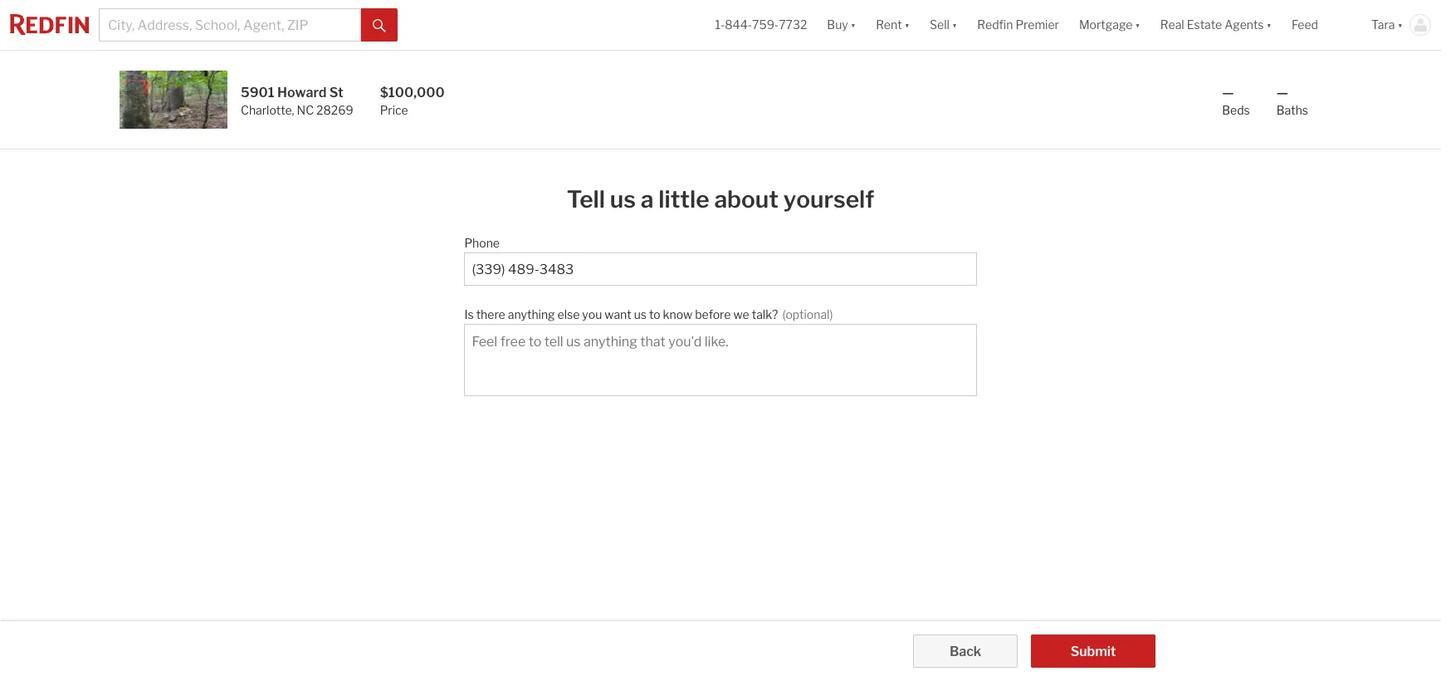 Task type: locate. For each thing, give the bounding box(es) containing it.
mortgage ▾ button
[[1080, 0, 1141, 50]]

mortgage ▾ button
[[1070, 0, 1151, 50]]

rent ▾ button
[[866, 0, 920, 50]]

5901
[[241, 85, 275, 101]]

1-844-759-7732 link
[[715, 18, 808, 32]]

— up beds on the top right of page
[[1223, 85, 1235, 101]]

buy ▾ button
[[828, 0, 856, 50]]

▾ right tara
[[1398, 18, 1404, 32]]

28269
[[316, 103, 354, 117]]

tell
[[567, 185, 606, 213]]

sell ▾ button
[[920, 0, 968, 50]]

rent ▾ button
[[876, 0, 910, 50]]

submit button
[[1032, 635, 1156, 668]]

— inside — baths
[[1277, 85, 1289, 101]]

nc
[[297, 103, 314, 117]]

redfin premier button
[[968, 0, 1070, 50]]

back
[[950, 644, 982, 659]]

759-
[[753, 18, 779, 32]]

5 ▾ from the left
[[1267, 18, 1272, 32]]

▾ right rent
[[905, 18, 910, 32]]

2 ▾ from the left
[[905, 18, 910, 32]]

else
[[558, 307, 580, 321]]

1 horizontal spatial —
[[1277, 85, 1289, 101]]

back button
[[914, 635, 1018, 668]]

7732
[[779, 18, 808, 32]]

is
[[465, 307, 474, 321]]

agents
[[1225, 18, 1265, 32]]

0 horizontal spatial —
[[1223, 85, 1235, 101]]

▾ for rent ▾
[[905, 18, 910, 32]]

—
[[1223, 85, 1235, 101], [1277, 85, 1289, 101]]

▾ right sell
[[953, 18, 958, 32]]

1 ▾ from the left
[[851, 18, 856, 32]]

real estate agents ▾ button
[[1151, 0, 1282, 50]]

— inside — beds
[[1223, 85, 1235, 101]]

4 ▾ from the left
[[1136, 18, 1141, 32]]

us
[[610, 185, 636, 213], [634, 307, 647, 321]]

tara
[[1372, 18, 1396, 32]]

— for — baths
[[1277, 85, 1289, 101]]

redfin
[[978, 18, 1014, 32]]

us left to
[[634, 307, 647, 321]]

▾ for sell ▾
[[953, 18, 958, 32]]

— up baths in the right top of the page
[[1277, 85, 1289, 101]]

real estate agents ▾ link
[[1161, 0, 1272, 50]]

st
[[330, 85, 344, 101]]

1 — from the left
[[1223, 85, 1235, 101]]

yourself
[[784, 185, 875, 213]]

want
[[605, 307, 632, 321]]

6 ▾ from the left
[[1398, 18, 1404, 32]]

redfin premier
[[978, 18, 1060, 32]]

▾ right 'agents' at top right
[[1267, 18, 1272, 32]]

Is there anything else you want us to know before we talk? text field
[[472, 333, 970, 388]]

buy ▾ button
[[818, 0, 866, 50]]

$100,000
[[380, 85, 445, 101]]

mortgage
[[1080, 18, 1133, 32]]

2 — from the left
[[1277, 85, 1289, 101]]

▾ right mortgage in the right top of the page
[[1136, 18, 1141, 32]]

phone
[[465, 236, 500, 250]]

rent ▾
[[876, 18, 910, 32]]

,
[[292, 103, 294, 117]]

premier
[[1016, 18, 1060, 32]]

1 vertical spatial us
[[634, 307, 647, 321]]

real
[[1161, 18, 1185, 32]]

Phone telephone field
[[472, 262, 970, 277]]

$100,000 price
[[380, 85, 445, 117]]

us left a
[[610, 185, 636, 213]]

▾ right buy
[[851, 18, 856, 32]]

3 ▾ from the left
[[953, 18, 958, 32]]

1-844-759-7732
[[715, 18, 808, 32]]

▾
[[851, 18, 856, 32], [905, 18, 910, 32], [953, 18, 958, 32], [1136, 18, 1141, 32], [1267, 18, 1272, 32], [1398, 18, 1404, 32]]



Task type: vqa. For each thing, say whether or not it's contained in the screenshot.
7732
yes



Task type: describe. For each thing, give the bounding box(es) containing it.
baths
[[1277, 103, 1309, 117]]

beds
[[1223, 103, 1251, 117]]

phone. required field. element
[[465, 228, 969, 253]]

little
[[659, 185, 710, 213]]

5901 howard st charlotte , nc 28269
[[241, 85, 354, 117]]

you
[[583, 307, 602, 321]]

844-
[[725, 18, 753, 32]]

submit
[[1071, 644, 1117, 659]]

we
[[734, 307, 750, 321]]

sell
[[930, 18, 950, 32]]

mortgage ▾
[[1080, 18, 1141, 32]]

a
[[641, 185, 654, 213]]

— for — beds
[[1223, 85, 1235, 101]]

know
[[663, 307, 693, 321]]

feed
[[1292, 18, 1319, 32]]

1-
[[715, 18, 725, 32]]

charlotte
[[241, 103, 292, 117]]

price
[[380, 103, 408, 117]]

submit search image
[[373, 19, 386, 32]]

howard
[[277, 85, 327, 101]]

there
[[476, 307, 506, 321]]

buy
[[828, 18, 849, 32]]

is there anything else you want us to know before we talk? element
[[465, 299, 969, 324]]

estate
[[1188, 18, 1223, 32]]

about
[[715, 185, 779, 213]]

is there anything else you want us to know before we talk?
[[465, 307, 779, 321]]

tell us a little about yourself
[[567, 185, 875, 213]]

buy ▾
[[828, 18, 856, 32]]

rent
[[876, 18, 903, 32]]

feed button
[[1282, 0, 1362, 50]]

talk?
[[752, 307, 779, 321]]

▾ for mortgage ▾
[[1136, 18, 1141, 32]]

tara ▾
[[1372, 18, 1404, 32]]

real estate agents ▾
[[1161, 18, 1272, 32]]

— beds
[[1223, 85, 1251, 117]]

anything
[[508, 307, 555, 321]]

to
[[649, 307, 661, 321]]

— baths
[[1277, 85, 1309, 117]]

City, Address, School, Agent, ZIP search field
[[99, 8, 361, 42]]

▾ for buy ▾
[[851, 18, 856, 32]]

▾ for tara ▾
[[1398, 18, 1404, 32]]

before
[[695, 307, 731, 321]]

sell ▾
[[930, 18, 958, 32]]

sell ▾ button
[[930, 0, 958, 50]]

0 vertical spatial us
[[610, 185, 636, 213]]



